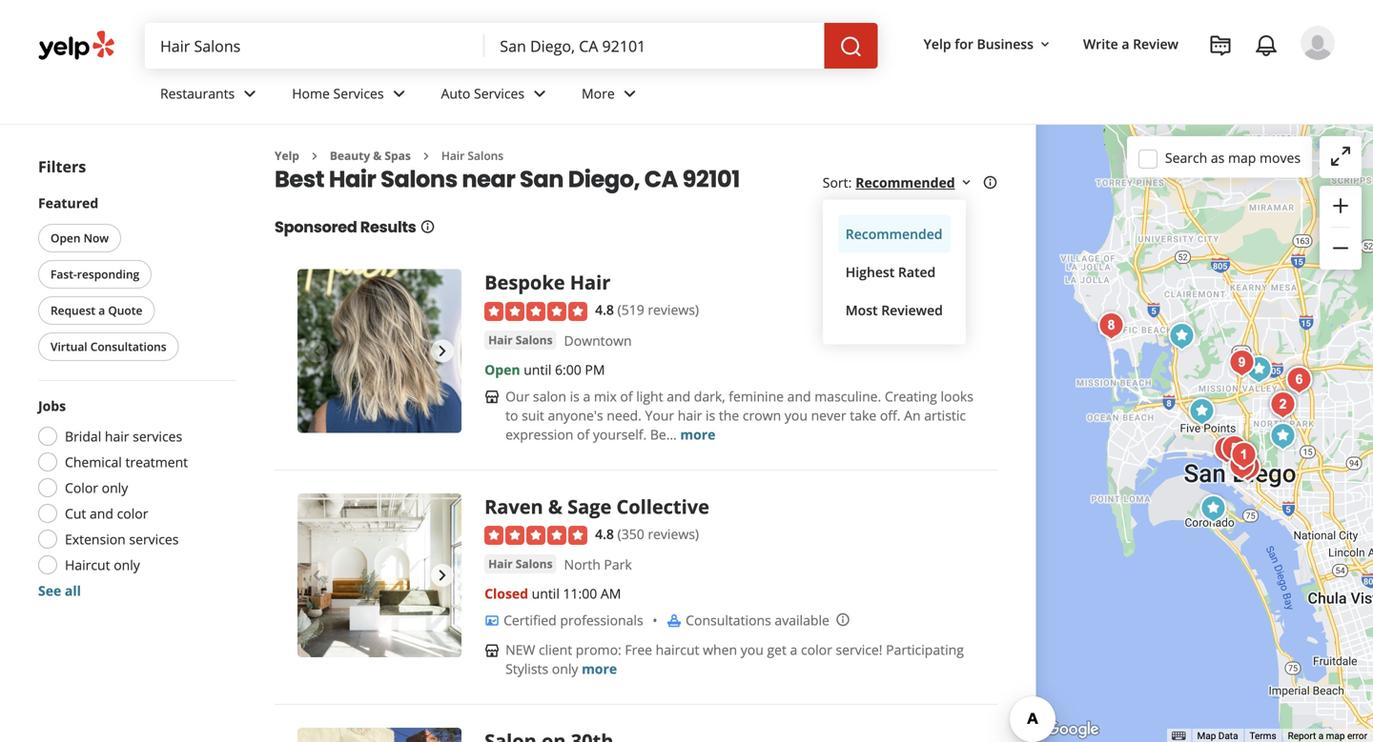 Task type: locate. For each thing, give the bounding box(es) containing it.
hair salons button up closed
[[484, 555, 556, 574]]

1 none field from the left
[[145, 23, 485, 69]]

0 vertical spatial map
[[1228, 149, 1256, 167]]

0 horizontal spatial consultations
[[90, 339, 167, 355]]

16 chevron right v2 image
[[307, 149, 322, 164], [418, 149, 434, 164]]

best hair salons near san diego, ca 92101
[[275, 163, 740, 195]]

1 hair salons button from the top
[[484, 331, 556, 350]]

responding
[[77, 267, 139, 282]]

hair salons button up open until 6:00 pm
[[484, 331, 556, 350]]

1 horizontal spatial of
[[620, 387, 633, 406]]

hair salons up closed
[[488, 557, 553, 572]]

map left error
[[1326, 731, 1345, 742]]

slideshow element
[[298, 269, 462, 433], [298, 494, 462, 658]]

1 horizontal spatial is
[[706, 407, 715, 425]]

reviews) down collective on the bottom of page
[[648, 525, 699, 543]]

hair salons for raven
[[488, 557, 553, 572]]

& left the spas
[[373, 148, 382, 164]]

only for haircut only
[[114, 556, 140, 575]]

more link for haircut
[[582, 661, 617, 679]]

recommended up recommended button
[[856, 173, 955, 192]]

diego,
[[568, 163, 640, 195]]

4.8 (519 reviews)
[[595, 301, 699, 319]]

only up cut and color
[[102, 479, 128, 497]]

open inside button
[[51, 230, 81, 246]]

3 24 chevron down v2 image from the left
[[619, 82, 641, 105]]

open left now
[[51, 230, 81, 246]]

style lounge salon image
[[1223, 447, 1261, 485]]

recommended for recommended dropdown button
[[856, 173, 955, 192]]

option group
[[32, 397, 236, 601]]

2 slideshow element from the top
[[298, 494, 462, 658]]

2 services from the left
[[474, 84, 524, 103]]

1 vertical spatial next image
[[431, 564, 454, 587]]

1 horizontal spatial you
[[785, 407, 808, 425]]

1 vertical spatial until
[[532, 585, 560, 603]]

92101
[[682, 163, 740, 195]]

haircut only
[[65, 556, 140, 575]]

a right write on the top of the page
[[1122, 35, 1129, 53]]

a for report
[[1318, 731, 1324, 742]]

2 vertical spatial only
[[552, 661, 578, 679]]

map right as
[[1228, 149, 1256, 167]]

0 vertical spatial recommended
[[856, 173, 955, 192]]

featured group
[[34, 194, 236, 365]]

more down promo:
[[582, 661, 617, 679]]

sponsored
[[275, 216, 357, 238]]

home services link
[[277, 69, 426, 124]]

0 horizontal spatial is
[[570, 387, 580, 406]]

0 horizontal spatial &
[[373, 148, 382, 164]]

0 vertical spatial next image
[[431, 340, 454, 363]]

anyone's
[[548, 407, 603, 425]]

1 vertical spatial services
[[129, 531, 179, 549]]

a right report
[[1318, 731, 1324, 742]]

0 vertical spatial 4.8 star rating image
[[484, 302, 587, 321]]

2 reviews) from the top
[[648, 525, 699, 543]]

pm
[[585, 361, 605, 379]]

open for open now
[[51, 230, 81, 246]]

1 vertical spatial hair
[[105, 428, 129, 446]]

1 vertical spatial map
[[1326, 731, 1345, 742]]

none field up more
[[485, 23, 824, 69]]

a left mix
[[583, 387, 590, 406]]

virtual
[[51, 339, 87, 355]]

next image for raven & sage collective
[[431, 564, 454, 587]]

1 16 chevron right v2 image from the left
[[307, 149, 322, 164]]

search image
[[840, 35, 863, 58]]

1 vertical spatial slideshow element
[[298, 494, 462, 658]]

yelp for yelp for business
[[924, 35, 951, 53]]

0 vertical spatial &
[[373, 148, 382, 164]]

24 chevron down v2 image inside restaurants link
[[239, 82, 261, 105]]

0 vertical spatial open
[[51, 230, 81, 246]]

color down available at right
[[801, 641, 832, 660]]

consultations up the when
[[686, 612, 771, 630]]

None field
[[145, 23, 485, 69], [485, 23, 824, 69]]

open up our on the left of page
[[484, 361, 520, 379]]

hair salons
[[441, 148, 504, 164], [488, 332, 553, 348], [488, 557, 553, 572]]

0 vertical spatial yelp
[[924, 35, 951, 53]]

hair up downtown
[[570, 269, 611, 296]]

closed
[[484, 585, 528, 603]]

1 vertical spatial 4.8 star rating image
[[484, 527, 587, 546]]

reviewed
[[881, 301, 943, 319]]

1 slideshow element from the top
[[298, 269, 462, 433]]

hair salons link up open until 6:00 pm
[[484, 331, 556, 350]]

more link
[[566, 69, 657, 124]]

1 vertical spatial 16 bizhouse v2 image
[[484, 644, 500, 659]]

slideshow element for raven & sage collective
[[298, 494, 462, 658]]

more link down promo:
[[582, 661, 617, 679]]

0 vertical spatial slideshow element
[[298, 269, 462, 433]]

consultations inside button
[[90, 339, 167, 355]]

only down client
[[552, 661, 578, 679]]

services
[[333, 84, 384, 103], [474, 84, 524, 103]]

request a quote button
[[38, 297, 155, 325]]

1 horizontal spatial open
[[484, 361, 520, 379]]

yelp left for
[[924, 35, 951, 53]]

none field things to do, nail salons, plumbers
[[145, 23, 485, 69]]

is up "anyone's"
[[570, 387, 580, 406]]

most
[[846, 301, 878, 319]]

reviews)
[[648, 301, 699, 319], [648, 525, 699, 543]]

1 vertical spatial recommended
[[846, 225, 943, 243]]

16 bizhouse v2 image for new
[[484, 644, 500, 659]]

of down "anyone's"
[[577, 426, 589, 444]]

only down extension services
[[114, 556, 140, 575]]

bb meme salon coronado image
[[1194, 490, 1232, 528]]

hair
[[678, 407, 702, 425], [105, 428, 129, 446]]

request a quote
[[51, 303, 142, 318]]

north park
[[564, 556, 632, 574]]

hair drezzers on fire image
[[1280, 361, 1318, 400], [1280, 361, 1318, 400]]

16 chevron right v2 image right yelp link
[[307, 149, 322, 164]]

take
[[850, 407, 876, 425]]

you left never
[[785, 407, 808, 425]]

1 hair salons link from the top
[[484, 331, 556, 350]]

hair salons link up closed
[[484, 555, 556, 574]]

of
[[620, 387, 633, 406], [577, 426, 589, 444]]

masculine.
[[815, 387, 881, 406]]

1 vertical spatial yelp
[[275, 148, 299, 164]]

consultations down quote
[[90, 339, 167, 355]]

next image
[[431, 340, 454, 363], [431, 564, 454, 587]]

spas
[[385, 148, 411, 164]]

haircut
[[656, 641, 699, 660]]

the
[[719, 407, 739, 425]]

salons up closed until 11:00 am
[[516, 557, 553, 572]]

recommended up highest rated button
[[846, 225, 943, 243]]

16 bizhouse v2 image
[[484, 390, 500, 405], [484, 644, 500, 659]]

1 reviews) from the top
[[648, 301, 699, 319]]

services for home services
[[333, 84, 384, 103]]

2 4.8 from the top
[[595, 525, 614, 543]]

error
[[1347, 731, 1367, 742]]

cut and color
[[65, 505, 148, 523]]

1 vertical spatial hair salons
[[488, 332, 553, 348]]

most reviewed
[[846, 301, 943, 319]]

see all
[[38, 582, 81, 600]]

more link
[[680, 426, 716, 444], [582, 661, 617, 679]]

1 horizontal spatial consultations
[[686, 612, 771, 630]]

color inside option group
[[117, 505, 148, 523]]

keyboard shortcuts image
[[1172, 732, 1186, 741]]

more for haircut
[[582, 661, 617, 679]]

hair salons up open until 6:00 pm
[[488, 332, 553, 348]]

1 horizontal spatial color
[[801, 641, 832, 660]]

light
[[636, 387, 663, 406]]

bridal hair services
[[65, 428, 182, 446]]

hair salons for bespoke
[[488, 332, 553, 348]]

2 none field from the left
[[485, 23, 824, 69]]

services down cut and color
[[129, 531, 179, 549]]

1 vertical spatial color
[[801, 641, 832, 660]]

your
[[645, 407, 674, 425]]

1 vertical spatial open
[[484, 361, 520, 379]]

0 horizontal spatial and
[[90, 505, 113, 523]]

0 horizontal spatial map
[[1228, 149, 1256, 167]]

1 16 bizhouse v2 image from the top
[[484, 390, 500, 405]]

0 horizontal spatial open
[[51, 230, 81, 246]]

raven & sage collective image
[[1264, 386, 1302, 424]]

0 horizontal spatial you
[[741, 641, 764, 660]]

24 chevron down v2 image for more
[[619, 82, 641, 105]]

yelp inside button
[[924, 35, 951, 53]]

0 horizontal spatial 16 chevron right v2 image
[[307, 149, 322, 164]]

&
[[373, 148, 382, 164], [548, 494, 562, 520]]

1 horizontal spatial 24 chevron down v2 image
[[388, 82, 411, 105]]

elli's hair studio image
[[1207, 431, 1246, 469]]

open
[[51, 230, 81, 246], [484, 361, 520, 379]]

recommended
[[856, 173, 955, 192], [846, 225, 943, 243]]

previous image
[[305, 564, 328, 587]]

of up need.
[[620, 387, 633, 406]]

4.8 left the (519
[[595, 301, 614, 319]]

auto services
[[441, 84, 524, 103]]

4.8 star rating image down bespoke
[[484, 302, 587, 321]]

a right get
[[790, 641, 797, 660]]

1 4.8 from the top
[[595, 301, 614, 319]]

bespoke hair link
[[484, 269, 611, 296]]

now
[[84, 230, 109, 246]]

2 hair salons button from the top
[[484, 555, 556, 574]]

and up never
[[787, 387, 811, 406]]

0 horizontal spatial color
[[117, 505, 148, 523]]

1 vertical spatial &
[[548, 494, 562, 520]]

0 horizontal spatial 24 chevron down v2 image
[[239, 82, 261, 105]]

1 horizontal spatial more
[[680, 426, 716, 444]]

0 horizontal spatial services
[[333, 84, 384, 103]]

color up extension services
[[117, 505, 148, 523]]

salon on 30th image
[[1264, 418, 1302, 456]]

and up your
[[667, 387, 691, 406]]

24 chevron down v2 image left auto on the top
[[388, 82, 411, 105]]

open now button
[[38, 224, 121, 253]]

hair salons down "auto services"
[[441, 148, 504, 164]]

0 vertical spatial consultations
[[90, 339, 167, 355]]

0 horizontal spatial yelp
[[275, 148, 299, 164]]

a inside our salon is a mix of light and dark, feminine and masculine. creating looks to suit anyone's need. your hair is the crown you never take off. an artistic expression of yourself. be…
[[583, 387, 590, 406]]

more right be…
[[680, 426, 716, 444]]

16 chevron right v2 image right the spas
[[418, 149, 434, 164]]

professionals
[[560, 612, 643, 630]]

none field address, neighborhood, city, state or zip
[[485, 23, 824, 69]]

1 vertical spatial hair salons link
[[484, 555, 556, 574]]

6:00
[[555, 361, 581, 379]]

2 16 bizhouse v2 image from the top
[[484, 644, 500, 659]]

2 horizontal spatial 24 chevron down v2 image
[[619, 82, 641, 105]]

1 4.8 star rating image from the top
[[484, 302, 587, 321]]

recommended for recommended button
[[846, 225, 943, 243]]

things to do, nail salons, plumbers text field
[[145, 23, 485, 69]]

0 vertical spatial hair salons button
[[484, 331, 556, 350]]

0 horizontal spatial more link
[[582, 661, 617, 679]]

you inside our salon is a mix of light and dark, feminine and masculine. creating looks to suit anyone's need. your hair is the crown you never take off. an artistic expression of yourself. be…
[[785, 407, 808, 425]]

1 vertical spatial hair salons button
[[484, 555, 556, 574]]

4.8 star rating image for raven
[[484, 527, 587, 546]]

1 vertical spatial reviews)
[[648, 525, 699, 543]]

info icon image
[[835, 612, 850, 628], [835, 612, 850, 628]]

1 horizontal spatial yelp
[[924, 35, 951, 53]]

services for auto services
[[474, 84, 524, 103]]

and
[[667, 387, 691, 406], [787, 387, 811, 406], [90, 505, 113, 523]]

ca
[[644, 163, 678, 195]]

crown
[[743, 407, 781, 425]]

salons down auto services link
[[468, 148, 504, 164]]

2 hair salons link from the top
[[484, 555, 556, 574]]

home
[[292, 84, 330, 103]]

& left sage
[[548, 494, 562, 520]]

featured
[[38, 194, 98, 212]]

more link right be…
[[680, 426, 716, 444]]

1 horizontal spatial services
[[474, 84, 524, 103]]

get
[[767, 641, 787, 660]]

our
[[505, 387, 529, 406]]

1 vertical spatial you
[[741, 641, 764, 660]]

business categories element
[[145, 69, 1335, 124]]

1 horizontal spatial &
[[548, 494, 562, 520]]

hair salons link for bespoke
[[484, 331, 556, 350]]

0 vertical spatial more link
[[680, 426, 716, 444]]

highest
[[846, 263, 895, 281]]

recommended inside button
[[846, 225, 943, 243]]

1 vertical spatial is
[[706, 407, 715, 425]]

& for raven
[[548, 494, 562, 520]]

yelp for yelp link
[[275, 148, 299, 164]]

hair down dark,
[[678, 407, 702, 425]]

1 horizontal spatial more link
[[680, 426, 716, 444]]

hair up chemical treatment
[[105, 428, 129, 446]]

none field up the home
[[145, 23, 485, 69]]

16 bizhouse v2 image left new in the bottom of the page
[[484, 644, 500, 659]]

group
[[1320, 186, 1362, 270]]

1 vertical spatial only
[[114, 556, 140, 575]]

1 horizontal spatial hair
[[678, 407, 702, 425]]

you left get
[[741, 641, 764, 660]]

write
[[1083, 35, 1118, 53]]

4.8 left (350
[[595, 525, 614, 543]]

0 vertical spatial is
[[570, 387, 580, 406]]

when
[[703, 641, 737, 660]]

2 vertical spatial hair salons
[[488, 557, 553, 572]]

2 next image from the top
[[431, 564, 454, 587]]

4.8 star rating image
[[484, 302, 587, 321], [484, 527, 587, 546]]

chemical treatment
[[65, 453, 188, 472]]

24 chevron down v2 image inside more link
[[619, 82, 641, 105]]

promo:
[[576, 641, 621, 660]]

until up salon
[[524, 361, 552, 379]]

4.8 star rating image down raven
[[484, 527, 587, 546]]

1 next image from the top
[[431, 340, 454, 363]]

until up certified
[[532, 585, 560, 603]]

color
[[65, 479, 98, 497]]

0 vertical spatial more
[[680, 426, 716, 444]]

a inside button
[[98, 303, 105, 318]]

extension
[[65, 531, 126, 549]]

business
[[977, 35, 1034, 53]]

hair right the spas
[[441, 148, 465, 164]]

a left quote
[[98, 303, 105, 318]]

0 horizontal spatial more
[[582, 661, 617, 679]]

a for write
[[1122, 35, 1129, 53]]

search
[[1165, 149, 1207, 167]]

0 vertical spatial 4.8
[[595, 301, 614, 319]]

24 chevron down v2 image
[[239, 82, 261, 105], [388, 82, 411, 105], [619, 82, 641, 105]]

flirt  salon image
[[1228, 449, 1267, 487]]

services right the home
[[333, 84, 384, 103]]

bespoke hair image
[[1225, 437, 1263, 475], [1225, 437, 1263, 475]]

services up treatment
[[133, 428, 182, 446]]

0 vertical spatial 16 bizhouse v2 image
[[484, 390, 500, 405]]

1 vertical spatial more link
[[582, 661, 617, 679]]

None search field
[[145, 23, 878, 69]]

0 vertical spatial hair salons link
[[484, 331, 556, 350]]

0 vertical spatial until
[[524, 361, 552, 379]]

4.8 for hair
[[595, 301, 614, 319]]

services left 24 chevron down v2 icon
[[474, 84, 524, 103]]

hair salons link for raven
[[484, 555, 556, 574]]

16 certified professionals v2 image
[[484, 614, 500, 629]]

hair salons button
[[484, 331, 556, 350], [484, 555, 556, 574]]

for
[[955, 35, 973, 53]]

downtown
[[564, 332, 632, 350]]

2 24 chevron down v2 image from the left
[[388, 82, 411, 105]]

24 chevron down v2 image right more
[[619, 82, 641, 105]]

0 horizontal spatial of
[[577, 426, 589, 444]]

consultations
[[90, 339, 167, 355], [686, 612, 771, 630]]

open for open until 6:00 pm
[[484, 361, 520, 379]]

yelp left beauty
[[275, 148, 299, 164]]

1 24 chevron down v2 image from the left
[[239, 82, 261, 105]]

is left 'the'
[[706, 407, 715, 425]]

0 vertical spatial hair
[[678, 407, 702, 425]]

24 chevron down v2 image right restaurants
[[239, 82, 261, 105]]

only inside new client promo: free haircut when you get a color service! participating stylists only
[[552, 661, 578, 679]]

filters
[[38, 156, 86, 177]]

only
[[102, 479, 128, 497], [114, 556, 140, 575], [552, 661, 578, 679]]

1 services from the left
[[333, 84, 384, 103]]

hair drezzers on fire - bay park image
[[1163, 318, 1201, 356]]

a for request
[[98, 303, 105, 318]]

1 vertical spatial more
[[582, 661, 617, 679]]

zoom in image
[[1329, 194, 1352, 217]]

16 bizhouse v2 image for our
[[484, 390, 500, 405]]

reviews) right the (519
[[648, 301, 699, 319]]

previous image
[[305, 340, 328, 363]]

as
[[1211, 149, 1225, 167]]

16 bizhouse v2 image left our on the left of page
[[484, 390, 500, 405]]

24 chevron down v2 image inside "home services" link
[[388, 82, 411, 105]]

2 4.8 star rating image from the top
[[484, 527, 587, 546]]

1 horizontal spatial map
[[1326, 731, 1345, 742]]

san
[[520, 163, 564, 195]]

map region
[[878, 20, 1373, 743]]

& for beauty
[[373, 148, 382, 164]]

1 vertical spatial 4.8
[[595, 525, 614, 543]]

0 vertical spatial you
[[785, 407, 808, 425]]

1 horizontal spatial 16 chevron right v2 image
[[418, 149, 434, 164]]

0 vertical spatial only
[[102, 479, 128, 497]]

0 horizontal spatial hair
[[105, 428, 129, 446]]

0 vertical spatial color
[[117, 505, 148, 523]]

zoom out image
[[1329, 237, 1352, 260]]

0 vertical spatial reviews)
[[648, 301, 699, 319]]

11:00
[[563, 585, 597, 603]]

client
[[539, 641, 572, 660]]

and right cut
[[90, 505, 113, 523]]

4.8 star rating image for bespoke
[[484, 302, 587, 321]]



Task type: describe. For each thing, give the bounding box(es) containing it.
bespoke
[[484, 269, 565, 296]]

raven & sage collective image
[[1264, 386, 1302, 424]]

salon
[[533, 387, 566, 406]]

24 chevron down v2 image for restaurants
[[239, 82, 261, 105]]

4.8 for &
[[595, 525, 614, 543]]

report
[[1288, 731, 1316, 742]]

reviews) for bespoke hair
[[648, 301, 699, 319]]

0 vertical spatial of
[[620, 387, 633, 406]]

hair salons button for bespoke
[[484, 331, 556, 350]]

restaurants
[[160, 84, 235, 103]]

sponsored results
[[275, 216, 416, 238]]

park
[[604, 556, 632, 574]]

hair up closed
[[488, 557, 513, 572]]

raven & sage collective
[[484, 494, 709, 520]]

best
[[275, 163, 324, 195]]

search as map moves
[[1165, 149, 1301, 167]]

bridal
[[65, 428, 101, 446]]

map data
[[1197, 731, 1238, 742]]

1 vertical spatial of
[[577, 426, 589, 444]]

map
[[1197, 731, 1216, 742]]

expand map image
[[1329, 145, 1352, 168]]

map for error
[[1326, 731, 1345, 742]]

1 vertical spatial consultations
[[686, 612, 771, 630]]

apple l. image
[[1301, 26, 1335, 60]]

near
[[462, 163, 515, 195]]

you inside new client promo: free haircut when you get a color service! participating stylists only
[[741, 641, 764, 660]]

wildflower salon image
[[1215, 430, 1253, 468]]

bombshell color bar image
[[1183, 393, 1221, 431]]

2 horizontal spatial and
[[787, 387, 811, 406]]

open now
[[51, 230, 109, 246]]

available
[[775, 612, 829, 630]]

more link for mix
[[680, 426, 716, 444]]

certified
[[504, 612, 557, 630]]

16 info v2 image
[[983, 175, 998, 190]]

16 chevron down v2 image
[[959, 175, 974, 190]]

never
[[811, 407, 846, 425]]

4.8 (350 reviews)
[[595, 525, 699, 543]]

write a review link
[[1076, 27, 1186, 61]]

2 16 chevron right v2 image from the left
[[418, 149, 434, 164]]

hair up open until 6:00 pm
[[488, 332, 513, 348]]

restaurants link
[[145, 69, 277, 124]]

sage
[[567, 494, 612, 520]]

hair inside our salon is a mix of light and dark, feminine and masculine. creating looks to suit anyone's need. your hair is the crown you never take off. an artistic expression of yourself. be…
[[678, 407, 702, 425]]

all
[[65, 582, 81, 600]]

data
[[1218, 731, 1238, 742]]

beauty
[[330, 148, 370, 164]]

until for bespoke
[[524, 361, 552, 379]]

highest rated
[[846, 263, 936, 281]]

beauty & spas link
[[330, 148, 411, 164]]

closed until 11:00 am
[[484, 585, 621, 603]]

16 consultations available v2 image
[[667, 614, 682, 629]]

home services
[[292, 84, 384, 103]]

yourself.
[[593, 426, 647, 444]]

quote
[[108, 303, 142, 318]]

projects image
[[1209, 34, 1232, 57]]

next image for bespoke hair
[[431, 340, 454, 363]]

terms link
[[1250, 731, 1276, 742]]

24 chevron down v2 image for home services
[[388, 82, 411, 105]]

virtual consultations
[[51, 339, 167, 355]]

artistic
[[924, 407, 966, 425]]

beauty & spas
[[330, 148, 411, 164]]

hair salons button for raven
[[484, 555, 556, 574]]

write a review
[[1083, 35, 1179, 53]]

review
[[1133, 35, 1179, 53]]

until for raven
[[532, 585, 560, 603]]

a inside new client promo: free haircut when you get a color service! participating stylists only
[[790, 641, 797, 660]]

see
[[38, 582, 61, 600]]

raven
[[484, 494, 543, 520]]

0 vertical spatial hair salons
[[441, 148, 504, 164]]

hair up sponsored results
[[329, 163, 376, 195]]

only for color only
[[102, 479, 128, 497]]

more for mix
[[680, 426, 716, 444]]

mix
[[594, 387, 617, 406]]

am
[[601, 585, 621, 603]]

terms
[[1250, 731, 1276, 742]]

our salon is a mix of light and dark, feminine and masculine. creating looks to suit anyone's need. your hair is the crown you never take off. an artistic expression of yourself. be…
[[505, 387, 974, 444]]

need.
[[607, 407, 642, 425]]

auto services link
[[426, 69, 566, 124]]

(350
[[617, 525, 644, 543]]

new
[[505, 641, 535, 660]]

address, neighborhood, city, state or zip text field
[[485, 23, 824, 69]]

map for moves
[[1228, 149, 1256, 167]]

(519
[[617, 301, 644, 319]]

off.
[[880, 407, 901, 425]]

google image
[[1041, 718, 1104, 743]]

more
[[582, 84, 615, 103]]

service!
[[836, 641, 883, 660]]

notifications image
[[1255, 34, 1278, 57]]

salons up open until 6:00 pm
[[516, 332, 553, 348]]

meraki lounge image
[[1228, 450, 1267, 488]]

jobs
[[38, 397, 66, 415]]

option group containing jobs
[[32, 397, 236, 601]]

dark,
[[694, 387, 725, 406]]

recommended button
[[856, 173, 974, 192]]

16 chevron down v2 image
[[1037, 37, 1053, 52]]

suit
[[522, 407, 544, 425]]

fast-responding
[[51, 267, 139, 282]]

0 vertical spatial services
[[133, 428, 182, 446]]

the lavender suite image
[[1240, 351, 1278, 389]]

looks
[[941, 387, 974, 406]]

1 horizontal spatial and
[[667, 387, 691, 406]]

chemical
[[65, 453, 122, 472]]

free
[[625, 641, 652, 660]]

24 chevron down v2 image
[[528, 82, 551, 105]]

haircut
[[65, 556, 110, 575]]

treatment
[[125, 453, 188, 472]]

bespoke hair
[[484, 269, 611, 296]]

auto
[[441, 84, 470, 103]]

reviews) for raven & sage collective
[[648, 525, 699, 543]]

evolv salon image
[[1092, 307, 1130, 345]]

map data button
[[1197, 730, 1238, 743]]

report a map error link
[[1288, 731, 1367, 742]]

extension services
[[65, 531, 179, 549]]

report a map error
[[1288, 731, 1367, 742]]

cut
[[65, 505, 86, 523]]

user actions element
[[908, 24, 1362, 141]]

be…
[[650, 426, 677, 444]]

salons up 16 info v2 image
[[381, 163, 457, 195]]

16 info v2 image
[[420, 219, 435, 234]]

kay's salon studio image
[[1223, 344, 1261, 382]]

fast-responding button
[[38, 260, 152, 289]]

yelp for business
[[924, 35, 1034, 53]]

feminine
[[729, 387, 784, 406]]

slideshow element for bespoke hair
[[298, 269, 462, 433]]

color inside new client promo: free haircut when you get a color service! participating stylists only
[[801, 641, 832, 660]]

color only
[[65, 479, 128, 497]]

request
[[51, 303, 96, 318]]



Task type: vqa. For each thing, say whether or not it's contained in the screenshot.
Hair Drezzers On Fire image
yes



